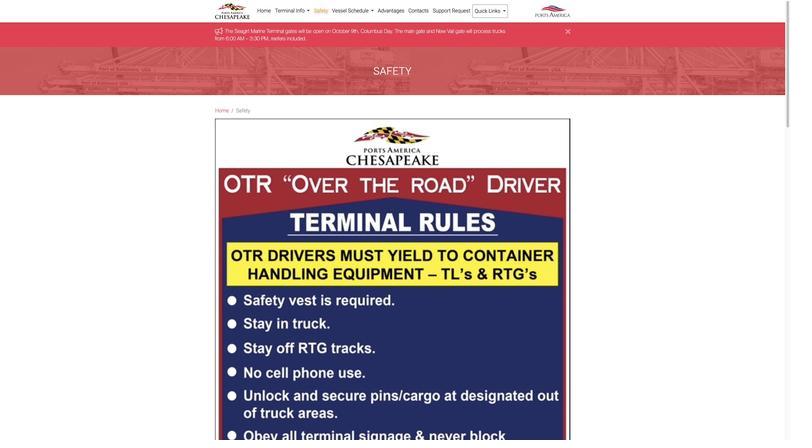 Task type: locate. For each thing, give the bounding box(es) containing it.
home
[[257, 8, 271, 14], [215, 108, 229, 114]]

gate left the and
[[416, 28, 425, 34]]

the up 6:00
[[225, 28, 233, 34]]

1 horizontal spatial will
[[466, 28, 472, 34]]

gate
[[416, 28, 425, 34], [456, 28, 465, 34]]

quick links link
[[473, 4, 508, 18]]

the right day.
[[395, 28, 403, 34]]

main
[[404, 28, 415, 34]]

0 horizontal spatial the
[[225, 28, 233, 34]]

1 will from the left
[[299, 28, 305, 34]]

0 vertical spatial terminal
[[275, 8, 295, 14]]

home link
[[255, 4, 273, 17], [215, 107, 229, 115]]

trucks
[[493, 28, 505, 34]]

2 horizontal spatial safety
[[374, 65, 412, 77]]

advantages
[[378, 8, 404, 14]]

terminal info
[[275, 8, 306, 14]]

seagirt
[[235, 28, 250, 34]]

open
[[313, 28, 324, 34]]

info
[[296, 8, 305, 14]]

will left process
[[466, 28, 472, 34]]

terminal up reefers
[[267, 28, 284, 34]]

reefers
[[271, 35, 286, 41]]

0 horizontal spatial will
[[299, 28, 305, 34]]

the seagirt marine terminal gates will be open on october 9th, columbus day. the main gate and new vail gate will process trucks from 6:00 am – 3:30 pm, reefers included.
[[215, 28, 505, 41]]

1 horizontal spatial the
[[395, 28, 403, 34]]

0 vertical spatial home
[[257, 8, 271, 14]]

1 vertical spatial home
[[215, 108, 229, 114]]

quick
[[475, 8, 488, 14]]

1 horizontal spatial safety
[[314, 8, 328, 14]]

terminal
[[275, 8, 295, 14], [267, 28, 284, 34]]

1 vertical spatial terminal
[[267, 28, 284, 34]]

1 horizontal spatial gate
[[456, 28, 465, 34]]

1 vertical spatial safety
[[374, 65, 412, 77]]

am
[[237, 35, 244, 41]]

2 vertical spatial safety
[[236, 108, 250, 114]]

vail
[[447, 28, 454, 34]]

quick links
[[475, 8, 502, 14]]

will
[[299, 28, 305, 34], [466, 28, 472, 34]]

safety link
[[312, 4, 330, 17]]

gate right vail
[[456, 28, 465, 34]]

the
[[225, 28, 233, 34], [395, 28, 403, 34]]

marine
[[251, 28, 265, 34]]

vessel schedule
[[332, 8, 370, 14]]

0 horizontal spatial home link
[[215, 107, 229, 115]]

2 the from the left
[[395, 28, 403, 34]]

advantages link
[[376, 4, 406, 17]]

will left be
[[299, 28, 305, 34]]

0 horizontal spatial home
[[215, 108, 229, 114]]

terminal left info
[[275, 8, 295, 14]]

6:00
[[226, 35, 236, 41]]

schedule
[[348, 8, 369, 14]]

1 horizontal spatial home link
[[255, 4, 273, 17]]

0 horizontal spatial gate
[[416, 28, 425, 34]]

0 vertical spatial home link
[[255, 4, 273, 17]]

safety
[[314, 8, 328, 14], [374, 65, 412, 77], [236, 108, 250, 114]]

pm,
[[261, 35, 270, 41]]

3:30
[[250, 35, 260, 41]]

0 vertical spatial safety
[[314, 8, 328, 14]]



Task type: describe. For each thing, give the bounding box(es) containing it.
contacts
[[409, 8, 429, 14]]

support request
[[433, 8, 471, 14]]

october
[[332, 28, 350, 34]]

the seagirt marine terminal gates will be open on october 9th, columbus day. the main gate and new vail gate will process trucks from 6:00 am – 3:30 pm, reefers included. link
[[215, 28, 505, 41]]

on
[[325, 28, 331, 34]]

1 the from the left
[[225, 28, 233, 34]]

contacts link
[[406, 4, 431, 17]]

9th,
[[351, 28, 359, 34]]

and
[[427, 28, 435, 34]]

1 vertical spatial home link
[[215, 107, 229, 115]]

new
[[436, 28, 446, 34]]

from
[[215, 35, 224, 41]]

the seagirt marine terminal gates will be open on october 9th, columbus day. the main gate and new vail gate will process trucks from 6:00 am – 3:30 pm, reefers included. alert
[[0, 23, 785, 47]]

1 gate from the left
[[416, 28, 425, 34]]

terminal inside terminal info link
[[275, 8, 295, 14]]

links
[[489, 8, 501, 14]]

support request link
[[431, 4, 473, 17]]

columbus
[[361, 28, 383, 34]]

2 gate from the left
[[456, 28, 465, 34]]

close image
[[566, 28, 571, 35]]

request
[[452, 8, 471, 14]]

vessel schedule link
[[330, 4, 376, 17]]

vessel
[[332, 8, 347, 14]]

gates
[[285, 28, 297, 34]]

–
[[246, 35, 248, 41]]

bullhorn image
[[215, 27, 225, 35]]

terminal info link
[[273, 4, 312, 17]]

otr driver terminal rules image
[[215, 119, 571, 440]]

support
[[433, 8, 451, 14]]

be
[[306, 28, 312, 34]]

2 will from the left
[[466, 28, 472, 34]]

day.
[[384, 28, 394, 34]]

0 horizontal spatial safety
[[236, 108, 250, 114]]

process
[[474, 28, 491, 34]]

included.
[[287, 35, 307, 41]]

terminal inside the seagirt marine terminal gates will be open on october 9th, columbus day. the main gate and new vail gate will process trucks from 6:00 am – 3:30 pm, reefers included.
[[267, 28, 284, 34]]

1 horizontal spatial home
[[257, 8, 271, 14]]



Task type: vqa. For each thing, say whether or not it's contained in the screenshot.
the bottommost Ports
no



